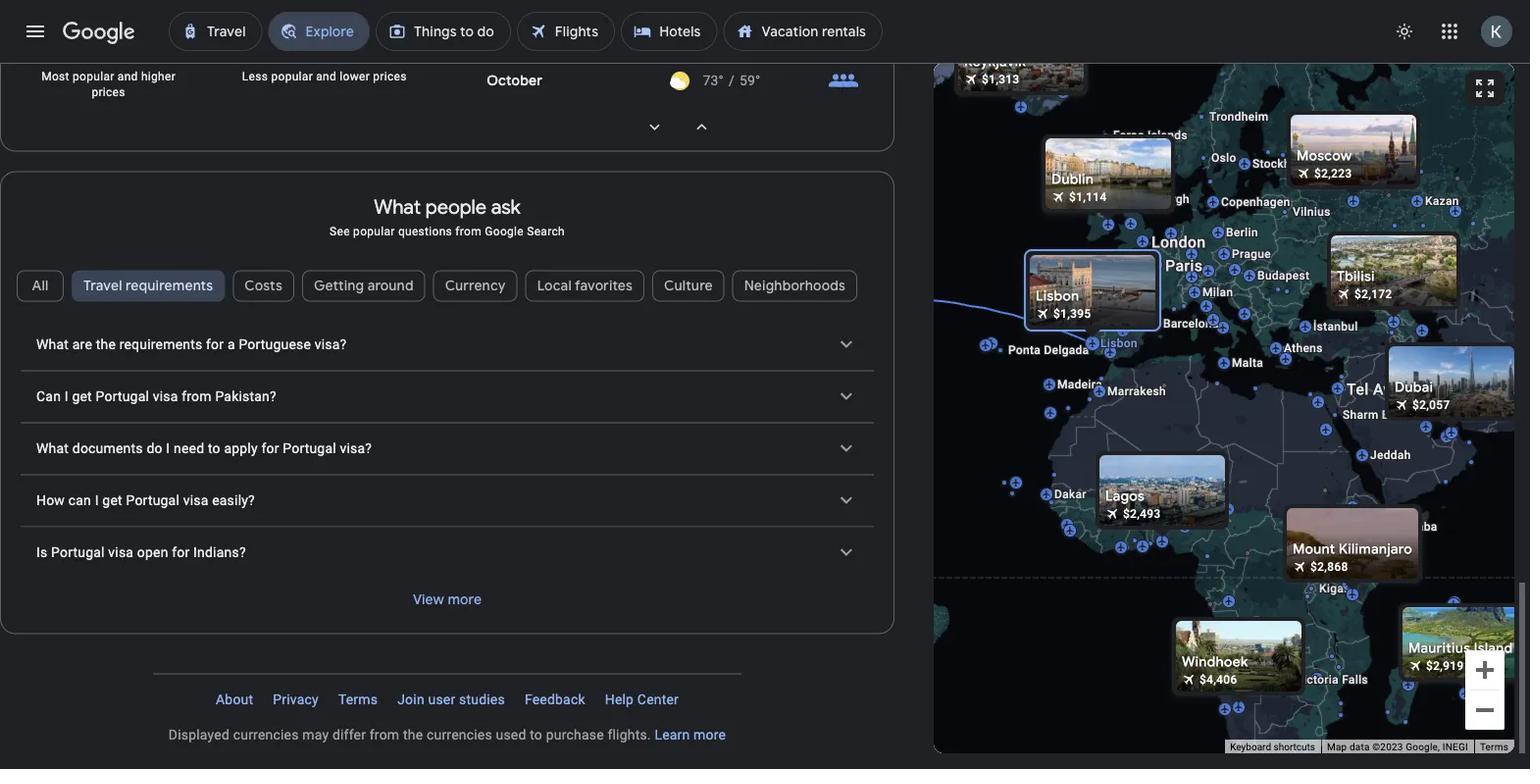 Task type: describe. For each thing, give the bounding box(es) containing it.
ponta delgada
[[1009, 343, 1090, 357]]

costs
[[245, 278, 282, 295]]

moscow
[[1297, 147, 1353, 165]]

studies
[[459, 692, 505, 708]]

2 vertical spatial visa
[[108, 545, 134, 561]]

yafo
[[1410, 380, 1443, 399]]

what documents do i need to apply for portugal visa?
[[36, 441, 372, 457]]

travel
[[83, 278, 122, 295]]

0 horizontal spatial terms
[[338, 692, 378, 708]]

open
[[137, 545, 168, 561]]

prague
[[1232, 247, 1272, 261]]

1 horizontal spatial from
[[370, 727, 400, 744]]

october
[[487, 73, 543, 90]]

what for people
[[374, 195, 421, 220]]

sheikh
[[1397, 408, 1434, 422]]

59°
[[740, 73, 761, 89]]

what for are
[[36, 337, 69, 353]]

victoria
[[1296, 673, 1339, 687]]

can
[[68, 493, 91, 509]]

4406 US dollars text field
[[1200, 673, 1238, 687]]

ababa
[[1403, 520, 1438, 534]]

what are the requirements for a portuguese visa? button
[[21, 320, 874, 371]]

local favorites button
[[526, 263, 645, 310]]

1114 US dollars text field
[[1070, 190, 1107, 204]]

neighborhoods button
[[733, 263, 858, 310]]

do
[[147, 441, 163, 457]]

tel
[[1347, 380, 1369, 399]]

culture button
[[653, 263, 725, 310]]

$1,114
[[1070, 190, 1107, 204]]

0 vertical spatial visa
[[153, 389, 178, 405]]

for for indians?
[[172, 545, 190, 561]]

can
[[36, 389, 61, 405]]

people
[[426, 195, 487, 220]]

requirements inside button
[[126, 278, 213, 295]]

usd
[[552, 737, 579, 755]]

/
[[729, 73, 735, 89]]

2172 US dollars text field
[[1355, 288, 1393, 301]]

addis ababa
[[1368, 520, 1438, 534]]

el-
[[1382, 408, 1397, 422]]

stockholm
[[1253, 157, 1312, 171]]

delgada
[[1044, 343, 1090, 357]]

partly cloudy image
[[670, 72, 690, 91]]

next month image
[[632, 104, 679, 151]]

what documents do i need to apply for portugal visa? button
[[21, 424, 874, 475]]

keyboard shortcuts button
[[1231, 740, 1316, 754]]

mauritius
[[1409, 640, 1471, 657]]

73° / 59°
[[703, 73, 761, 89]]

most popular and higher prices
[[41, 70, 176, 99]]

0 horizontal spatial i
[[64, 389, 68, 405]]

ask
[[491, 195, 521, 220]]

how
[[36, 493, 65, 509]]

indians?
[[193, 545, 246, 561]]

faroe islands
[[1114, 129, 1188, 142]]

lower
[[340, 70, 370, 83]]

marrakesh
[[1108, 385, 1167, 398]]

from inside dropdown button
[[182, 389, 212, 405]]

neighborhoods
[[744, 278, 846, 295]]

the inside dropdown button
[[96, 337, 116, 353]]

usd button
[[515, 730, 595, 761]]

petersburg
[[1353, 151, 1414, 165]]

view more
[[413, 592, 482, 609]]

portugal right apply
[[283, 441, 336, 457]]

$4,406
[[1200, 673, 1238, 687]]

malta
[[1232, 356, 1264, 370]]

0 vertical spatial lisbon
[[1036, 288, 1080, 305]]

less popular and lower prices
[[242, 70, 407, 83]]

shortcuts
[[1274, 741, 1316, 753]]

how can i get portugal visa easily?
[[36, 493, 255, 509]]

around
[[368, 278, 414, 295]]

local favorites
[[537, 278, 633, 295]]

for for a
[[206, 337, 224, 353]]

join user studies link
[[388, 685, 515, 716]]

budapest
[[1258, 269, 1310, 283]]

ponta
[[1009, 343, 1041, 357]]

can i get portugal visa from pakistan? button
[[21, 372, 874, 423]]

can i get portugal visa from pakistan?
[[36, 389, 277, 405]]

2919 US dollars text field
[[1427, 659, 1465, 673]]

are
[[72, 337, 92, 353]]

flights.
[[608, 727, 651, 744]]

from inside the what people ask see popular questions from google search
[[456, 225, 482, 238]]

english (united states)
[[337, 737, 483, 755]]

london
[[1152, 233, 1206, 252]]

see
[[330, 225, 350, 238]]

less
[[242, 70, 268, 83]]

differ
[[333, 727, 366, 744]]

local
[[537, 278, 572, 295]]

higher
[[141, 70, 176, 83]]

tab list containing all
[[1, 263, 894, 330]]

mauritius island
[[1409, 640, 1514, 657]]

1 vertical spatial terms link
[[1481, 741, 1509, 753]]

1 vertical spatial lisbon
[[1101, 337, 1138, 350]]

center
[[638, 692, 679, 708]]

view more button
[[390, 583, 504, 618]]

pakistan?
[[215, 389, 277, 405]]

aviv-
[[1374, 380, 1410, 399]]

currency button
[[433, 263, 518, 310]]

getting around button
[[302, 263, 426, 310]]

paris
[[1166, 257, 1203, 275]]

popular for less
[[271, 70, 313, 83]]

dubai
[[1395, 379, 1434, 396]]



Task type: locate. For each thing, give the bounding box(es) containing it.
0 vertical spatial from
[[456, 225, 482, 238]]

and left lower on the left top of page
[[316, 70, 337, 83]]

from left pakistan?
[[182, 389, 212, 405]]

0 horizontal spatial lisbon
[[1036, 288, 1080, 305]]

all button
[[17, 263, 64, 310]]

terms link right inegi
[[1481, 741, 1509, 753]]

2 horizontal spatial i
[[166, 441, 170, 457]]

0 vertical spatial get
[[72, 389, 92, 405]]

from down people
[[456, 225, 482, 238]]

travel requirements
[[83, 278, 213, 295]]

privacy link
[[263, 685, 329, 716]]

0 horizontal spatial popular
[[73, 70, 114, 83]]

the down join
[[403, 727, 423, 744]]

popular right the less
[[271, 70, 313, 83]]

1 horizontal spatial currencies
[[427, 727, 492, 744]]

visa left easily?
[[183, 493, 209, 509]]

privacy
[[273, 692, 319, 708]]

dakar
[[1055, 488, 1087, 501]]

what for documents
[[36, 441, 69, 457]]

requirements up what are the requirements for a portuguese visa?
[[126, 278, 213, 295]]

1 vertical spatial prices
[[92, 85, 125, 99]]

2 and from the left
[[316, 70, 337, 83]]

from
[[456, 225, 482, 238], [182, 389, 212, 405], [370, 727, 400, 744]]

1 horizontal spatial lisbon
[[1101, 337, 1138, 350]]

barcelona
[[1164, 317, 1219, 331]]

terms right inegi
[[1481, 741, 1509, 753]]

currencies
[[233, 727, 299, 744], [427, 727, 492, 744]]

popular right most
[[73, 70, 114, 83]]

1 horizontal spatial get
[[102, 493, 122, 509]]

i right do
[[166, 441, 170, 457]]

victoria falls
[[1296, 673, 1369, 687]]

1313 US dollars text field
[[982, 73, 1020, 86]]

0 vertical spatial terms link
[[329, 685, 388, 716]]

prices
[[373, 70, 407, 83], [92, 85, 125, 99]]

english (united states) button
[[300, 730, 499, 761]]

join user studies
[[398, 692, 505, 708]]

for left the "a"
[[206, 337, 224, 353]]

mount
[[1293, 541, 1336, 558]]

1 vertical spatial visa
[[183, 493, 209, 509]]

0 vertical spatial what
[[374, 195, 421, 220]]

what up how
[[36, 441, 69, 457]]

1 horizontal spatial terms
[[1481, 741, 1509, 753]]

visa
[[153, 389, 178, 405], [183, 493, 209, 509], [108, 545, 134, 561]]

0 vertical spatial terms
[[338, 692, 378, 708]]

kigali
[[1320, 582, 1351, 596]]

islands
[[1148, 129, 1188, 142]]

1 vertical spatial terms
[[1481, 741, 1509, 753]]

and inside most popular and higher prices
[[118, 70, 138, 83]]

1 vertical spatial visa?
[[340, 441, 372, 457]]

prices inside most popular and higher prices
[[92, 85, 125, 99]]

1 vertical spatial i
[[166, 441, 170, 457]]

copenhagen
[[1222, 195, 1291, 209]]

travel requirements button
[[72, 263, 225, 310]]

0 vertical spatial visa?
[[315, 337, 347, 353]]

terms
[[338, 692, 378, 708], [1481, 741, 1509, 753]]

0 horizontal spatial currencies
[[233, 727, 299, 744]]

user
[[428, 692, 456, 708]]

milan
[[1203, 286, 1234, 299]]

what people ask see popular questions from google search
[[330, 195, 565, 238]]

what are the requirements for a portuguese visa?
[[36, 337, 347, 353]]

popular right see
[[353, 225, 395, 238]]

map
[[1328, 741, 1348, 753]]

1 horizontal spatial to
[[530, 727, 543, 744]]

culture
[[664, 278, 713, 295]]

i right can at the left of the page
[[95, 493, 99, 509]]

1 horizontal spatial for
[[206, 337, 224, 353]]

0 horizontal spatial to
[[208, 441, 221, 457]]

lisbon
[[1036, 288, 1080, 305], [1101, 337, 1138, 350]]

lisbon up $1,395
[[1036, 288, 1080, 305]]

i̇stanbul
[[1314, 320, 1359, 334]]

from right differ
[[370, 727, 400, 744]]

0 horizontal spatial terms link
[[329, 685, 388, 716]]

dublin
[[1052, 171, 1094, 188]]

to right used
[[530, 727, 543, 744]]

feedback
[[525, 692, 586, 708]]

more inside dropdown button
[[448, 592, 482, 609]]

what left are
[[36, 337, 69, 353]]

region
[[1, 320, 894, 579]]

requirements up 'can i get portugal visa from pakistan?'
[[119, 337, 203, 353]]

popular for most
[[73, 70, 114, 83]]

get right can at the bottom
[[72, 389, 92, 405]]

1 vertical spatial get
[[102, 493, 122, 509]]

purchase
[[546, 727, 604, 744]]

getting around
[[314, 278, 414, 295]]

requirements inside dropdown button
[[119, 337, 203, 353]]

view
[[413, 592, 445, 609]]

oslo
[[1212, 151, 1237, 165]]

0 vertical spatial to
[[208, 441, 221, 457]]

trondheim
[[1210, 110, 1269, 124]]

need
[[174, 441, 204, 457]]

0 horizontal spatial get
[[72, 389, 92, 405]]

currency
[[445, 278, 506, 295]]

prices for higher
[[92, 85, 125, 99]]

lagos
[[1106, 488, 1145, 505]]

island
[[1474, 640, 1514, 657]]

0 horizontal spatial and
[[118, 70, 138, 83]]

2 horizontal spatial from
[[456, 225, 482, 238]]

help
[[605, 692, 634, 708]]

2 currencies from the left
[[427, 727, 492, 744]]

0 vertical spatial for
[[206, 337, 224, 353]]

google,
[[1406, 741, 1441, 753]]

2 vertical spatial for
[[172, 545, 190, 561]]

1 vertical spatial what
[[36, 337, 69, 353]]

visa left open
[[108, 545, 134, 561]]

falls
[[1343, 673, 1369, 687]]

states)
[[438, 737, 483, 755]]

currencies down join user studies link
[[427, 727, 492, 744]]

1 vertical spatial to
[[530, 727, 543, 744]]

travel requirements tab panel
[[1, 320, 894, 634]]

inegi
[[1443, 741, 1469, 753]]

1 vertical spatial requirements
[[119, 337, 203, 353]]

1 horizontal spatial more
[[694, 727, 726, 744]]

view larger map image
[[1474, 77, 1497, 100]]

1395 US dollars text field
[[1054, 307, 1092, 321]]

previous month image
[[679, 104, 726, 151]]

1 horizontal spatial visa
[[153, 389, 178, 405]]

currencies down privacy link
[[233, 727, 299, 744]]

getting
[[314, 278, 364, 295]]

how can i get portugal visa easily? button
[[21, 476, 874, 527]]

to inside what documents do i need to apply for portugal visa? dropdown button
[[208, 441, 221, 457]]

for
[[206, 337, 224, 353], [261, 441, 279, 457], [172, 545, 190, 561]]

1 horizontal spatial popular
[[271, 70, 313, 83]]

feedback link
[[515, 685, 595, 716]]

1 horizontal spatial terms link
[[1481, 741, 1509, 753]]

portugal right is
[[51, 545, 105, 561]]

is portugal visa open for indians?
[[36, 545, 246, 561]]

google
[[485, 225, 524, 238]]

2 vertical spatial what
[[36, 441, 69, 457]]

region containing what are the requirements for a portuguese visa?
[[1, 320, 894, 579]]

documents
[[72, 441, 143, 457]]

data
[[1350, 741, 1370, 753]]

1 vertical spatial the
[[403, 727, 423, 744]]

0 horizontal spatial visa
[[108, 545, 134, 561]]

2 vertical spatial from
[[370, 727, 400, 744]]

0 vertical spatial i
[[64, 389, 68, 405]]

2493 US dollars text field
[[1124, 507, 1161, 521]]

to right need
[[208, 441, 221, 457]]

change appearance image
[[1382, 8, 1429, 55]]

favorites
[[575, 278, 633, 295]]

easily?
[[212, 493, 255, 509]]

portugal up open
[[126, 493, 180, 509]]

to
[[208, 441, 221, 457], [530, 727, 543, 744]]

2 horizontal spatial for
[[261, 441, 279, 457]]

0 vertical spatial the
[[96, 337, 116, 353]]

0 vertical spatial more
[[448, 592, 482, 609]]

$2,493
[[1124, 507, 1161, 521]]

1 and from the left
[[118, 70, 138, 83]]

1 currencies from the left
[[233, 727, 299, 744]]

terms up differ
[[338, 692, 378, 708]]

1 horizontal spatial i
[[95, 493, 99, 509]]

0 vertical spatial requirements
[[126, 278, 213, 295]]

2868 US dollars text field
[[1311, 560, 1349, 574]]

and left "higher"
[[118, 70, 138, 83]]

apply
[[224, 441, 258, 457]]

i right can at the bottom
[[64, 389, 68, 405]]

kilimanjaro
[[1339, 541, 1413, 558]]

popular inside the what people ask see popular questions from google search
[[353, 225, 395, 238]]

windhoek
[[1182, 654, 1249, 671]]

2057 US dollars text field
[[1413, 398, 1451, 412]]

1 horizontal spatial prices
[[373, 70, 407, 83]]

1 horizontal spatial and
[[316, 70, 337, 83]]

©2023
[[1373, 741, 1404, 753]]

help center link
[[595, 685, 689, 716]]

lisbon up marrakesh
[[1101, 337, 1138, 350]]

1 vertical spatial more
[[694, 727, 726, 744]]

popular inside most popular and higher prices
[[73, 70, 114, 83]]

map region
[[893, 0, 1531, 769]]

keyboard shortcuts
[[1231, 741, 1316, 753]]

all
[[32, 278, 48, 295]]

73°
[[703, 73, 724, 89]]

madeira
[[1058, 378, 1103, 392]]

0 horizontal spatial more
[[448, 592, 482, 609]]

more right the view
[[448, 592, 482, 609]]

tab list
[[1, 263, 894, 330]]

faroe
[[1114, 129, 1145, 142]]

$2,223
[[1315, 167, 1353, 181]]

and for lower
[[316, 70, 337, 83]]

0 horizontal spatial the
[[96, 337, 116, 353]]

0 vertical spatial prices
[[373, 70, 407, 83]]

1 vertical spatial for
[[261, 441, 279, 457]]

the right are
[[96, 337, 116, 353]]

$2,868
[[1311, 560, 1349, 574]]

0 horizontal spatial prices
[[92, 85, 125, 99]]

tel aviv-yafo
[[1347, 380, 1443, 399]]

get right can at the left of the page
[[102, 493, 122, 509]]

main menu image
[[24, 20, 47, 43]]

2 horizontal spatial visa
[[183, 493, 209, 509]]

loading results progress bar
[[0, 63, 1531, 67]]

2223 US dollars text field
[[1315, 167, 1353, 181]]

more right learn
[[694, 727, 726, 744]]

$1,395
[[1054, 307, 1092, 321]]

0 horizontal spatial for
[[172, 545, 190, 561]]

may
[[302, 727, 329, 744]]

for right apply
[[261, 441, 279, 457]]

1 horizontal spatial the
[[403, 727, 423, 744]]

visa up do
[[153, 389, 178, 405]]

2 vertical spatial i
[[95, 493, 99, 509]]

what inside the what people ask see popular questions from google search
[[374, 195, 421, 220]]

0 horizontal spatial from
[[182, 389, 212, 405]]

jeddah
[[1371, 448, 1412, 462]]

terms link up differ
[[329, 685, 388, 716]]

sharm el-sheikh
[[1343, 408, 1434, 422]]

portugal up documents
[[96, 389, 149, 405]]

the
[[96, 337, 116, 353], [403, 727, 423, 744]]

questions
[[398, 225, 452, 238]]

a
[[228, 337, 235, 353]]

for right open
[[172, 545, 190, 561]]

and for higher
[[118, 70, 138, 83]]

addis
[[1368, 520, 1400, 534]]

1 vertical spatial from
[[182, 389, 212, 405]]

what up questions
[[374, 195, 421, 220]]

costs button
[[233, 263, 294, 310]]

english
[[337, 737, 383, 755]]

prices for lower
[[373, 70, 407, 83]]

2 horizontal spatial popular
[[353, 225, 395, 238]]

busy image
[[828, 66, 860, 97]]



Task type: vqa. For each thing, say whether or not it's contained in the screenshot.


